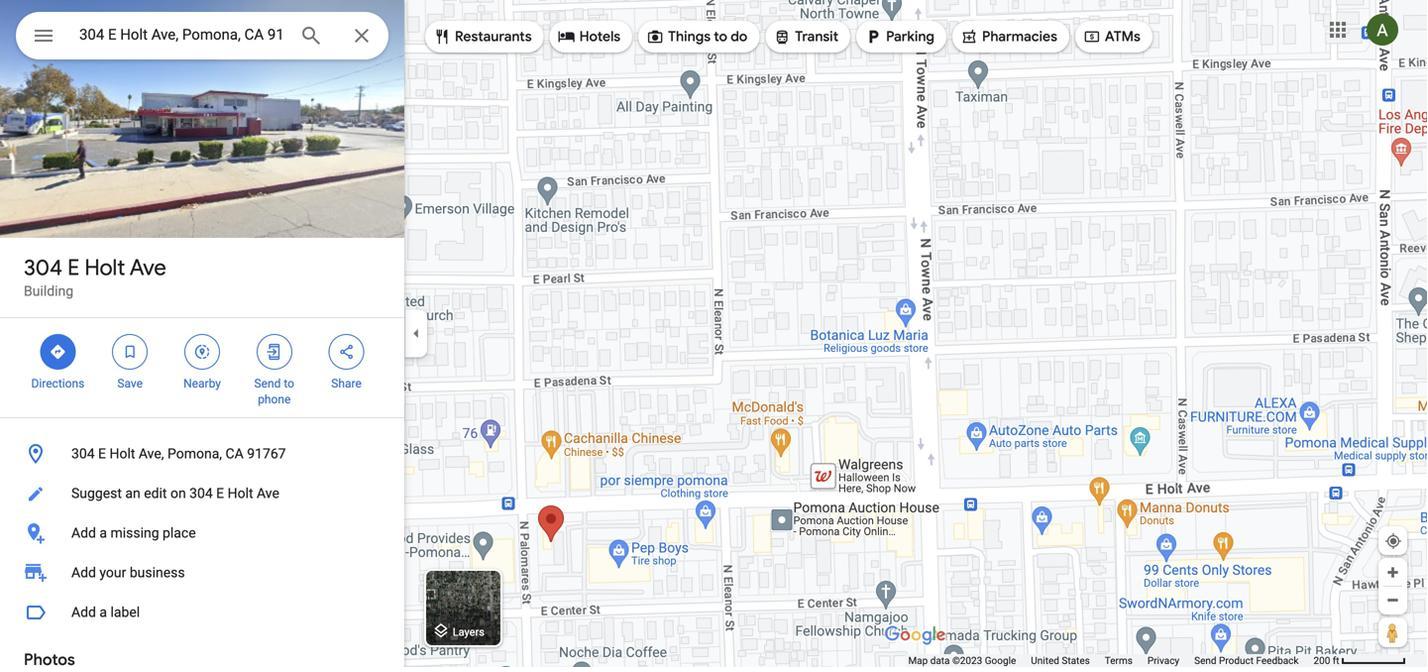 Task type: vqa. For each thing, say whether or not it's contained in the screenshot.
the right 4176
no



Task type: describe. For each thing, give the bounding box(es) containing it.
google
[[985, 655, 1017, 667]]


[[961, 26, 979, 48]]

map data ©2023 google
[[909, 655, 1017, 667]]

pomona,
[[168, 446, 222, 462]]

save
[[117, 377, 143, 391]]

send for send to phone
[[254, 377, 281, 391]]


[[338, 341, 356, 363]]


[[558, 26, 576, 48]]

united
[[1032, 655, 1060, 667]]

suggest an edit on 304 e holt ave button
[[0, 474, 405, 514]]

google maps element
[[0, 0, 1428, 667]]

missing
[[111, 525, 159, 541]]

product
[[1220, 655, 1254, 667]]

91767
[[247, 446, 286, 462]]


[[32, 21, 56, 50]]

ca
[[226, 446, 244, 462]]

304 inside button
[[190, 485, 213, 502]]

place
[[163, 525, 196, 541]]

 things to do
[[647, 26, 748, 48]]


[[865, 26, 883, 48]]

holt for ave,
[[110, 446, 135, 462]]


[[647, 26, 664, 48]]

do
[[731, 28, 748, 46]]


[[1084, 26, 1102, 48]]

©2023
[[953, 655, 983, 667]]

holt for ave
[[85, 254, 125, 282]]

on
[[171, 485, 186, 502]]


[[193, 341, 211, 363]]

a for missing
[[100, 525, 107, 541]]

304 for ave,
[[71, 446, 95, 462]]

parking
[[887, 28, 935, 46]]

send for send product feedback
[[1195, 655, 1217, 667]]

footer inside google maps element
[[909, 654, 1314, 667]]

transit
[[795, 28, 839, 46]]

suggest
[[71, 485, 122, 502]]

send product feedback
[[1195, 655, 1299, 667]]

privacy button
[[1148, 654, 1180, 667]]

states
[[1062, 655, 1090, 667]]

collapse side panel image
[[406, 323, 427, 345]]

add for add a label
[[71, 604, 96, 621]]

zoom out image
[[1386, 593, 1401, 608]]


[[266, 341, 283, 363]]

building
[[24, 283, 73, 299]]

ave,
[[139, 446, 164, 462]]

add a missing place button
[[0, 514, 405, 553]]

a for label
[[100, 604, 107, 621]]


[[433, 26, 451, 48]]

 pharmacies
[[961, 26, 1058, 48]]

 parking
[[865, 26, 935, 48]]

304 e holt ave main content
[[0, 0, 405, 667]]

united states
[[1032, 655, 1090, 667]]

add for add a missing place
[[71, 525, 96, 541]]

304 E Holt Ave, Pomona, CA 91767 field
[[16, 12, 389, 59]]

add a label
[[71, 604, 140, 621]]


[[121, 341, 139, 363]]

to inside send to phone
[[284, 377, 295, 391]]

an
[[125, 485, 141, 502]]

nearby
[[183, 377, 221, 391]]

e inside button
[[216, 485, 224, 502]]

directions
[[31, 377, 85, 391]]

ave inside '304 e holt ave building'
[[130, 254, 166, 282]]



Task type: locate. For each thing, give the bounding box(es) containing it.
1 horizontal spatial ave
[[257, 485, 280, 502]]

a left the missing
[[100, 525, 107, 541]]

304 inside '304 e holt ave building'
[[24, 254, 62, 282]]

feedback
[[1257, 655, 1299, 667]]

to left do
[[714, 28, 728, 46]]

0 vertical spatial add
[[71, 525, 96, 541]]

 atms
[[1084, 26, 1141, 48]]

google account: angela cha  
(angela.cha@adept.ai) image
[[1367, 14, 1399, 46]]

200
[[1314, 655, 1331, 667]]

1 vertical spatial 304
[[71, 446, 95, 462]]

2 horizontal spatial e
[[216, 485, 224, 502]]

e for ave
[[68, 254, 80, 282]]

add
[[71, 525, 96, 541], [71, 565, 96, 581], [71, 604, 96, 621]]


[[774, 26, 792, 48]]

restaurants
[[455, 28, 532, 46]]

add left your
[[71, 565, 96, 581]]

1 vertical spatial e
[[98, 446, 106, 462]]

e inside '304 e holt ave building'
[[68, 254, 80, 282]]

send up the phone
[[254, 377, 281, 391]]

hotels
[[580, 28, 621, 46]]

1 add from the top
[[71, 525, 96, 541]]

data
[[931, 655, 950, 667]]

atms
[[1105, 28, 1141, 46]]

304 e holt ave, pomona, ca 91767 button
[[0, 434, 405, 474]]

 search field
[[16, 12, 389, 63]]

edit
[[144, 485, 167, 502]]

ave inside button
[[257, 485, 280, 502]]

0 horizontal spatial ave
[[130, 254, 166, 282]]

add your business link
[[0, 553, 405, 593]]

0 horizontal spatial e
[[68, 254, 80, 282]]

304
[[24, 254, 62, 282], [71, 446, 95, 462], [190, 485, 213, 502]]

show street view coverage image
[[1379, 618, 1408, 647]]

a
[[100, 525, 107, 541], [100, 604, 107, 621]]


[[49, 341, 67, 363]]

send left product
[[1195, 655, 1217, 667]]

0 horizontal spatial to
[[284, 377, 295, 391]]

None field
[[79, 23, 284, 47]]

1 a from the top
[[100, 525, 107, 541]]

to
[[714, 28, 728, 46], [284, 377, 295, 391]]

actions for 304 e holt ave region
[[0, 318, 405, 417]]

terms
[[1105, 655, 1133, 667]]

1 horizontal spatial send
[[1195, 655, 1217, 667]]

304 e holt ave, pomona, ca 91767
[[71, 446, 286, 462]]

2 add from the top
[[71, 565, 96, 581]]

2 vertical spatial 304
[[190, 485, 213, 502]]

business
[[130, 565, 185, 581]]

footer
[[909, 654, 1314, 667]]

suggest an edit on 304 e holt ave
[[71, 485, 280, 502]]

things
[[668, 28, 711, 46]]

 restaurants
[[433, 26, 532, 48]]

2 a from the top
[[100, 604, 107, 621]]

ave up the 
[[130, 254, 166, 282]]

0 horizontal spatial 304
[[24, 254, 62, 282]]

label
[[111, 604, 140, 621]]

a left label
[[100, 604, 107, 621]]

send product feedback button
[[1195, 654, 1299, 667]]

ft
[[1333, 655, 1340, 667]]

terms button
[[1105, 654, 1133, 667]]

pharmacies
[[983, 28, 1058, 46]]

add down the suggest
[[71, 525, 96, 541]]

200 ft
[[1314, 655, 1340, 667]]

200 ft button
[[1314, 655, 1407, 667]]

1 vertical spatial send
[[1195, 655, 1217, 667]]

e up the suggest
[[98, 446, 106, 462]]

e up building
[[68, 254, 80, 282]]

0 vertical spatial a
[[100, 525, 107, 541]]

2 horizontal spatial 304
[[190, 485, 213, 502]]

add your business
[[71, 565, 185, 581]]

304 up the suggest
[[71, 446, 95, 462]]

0 vertical spatial 304
[[24, 254, 62, 282]]

holt
[[85, 254, 125, 282], [110, 446, 135, 462], [228, 485, 253, 502]]

e for ave,
[[98, 446, 106, 462]]

united states button
[[1032, 654, 1090, 667]]

to inside  things to do
[[714, 28, 728, 46]]

holt up the 
[[85, 254, 125, 282]]

send to phone
[[254, 377, 295, 407]]

304 right on
[[190, 485, 213, 502]]

0 vertical spatial e
[[68, 254, 80, 282]]

2 vertical spatial add
[[71, 604, 96, 621]]

holt inside button
[[228, 485, 253, 502]]

 transit
[[774, 26, 839, 48]]

holt inside '304 e holt ave building'
[[85, 254, 125, 282]]

1 vertical spatial holt
[[110, 446, 135, 462]]

send
[[254, 377, 281, 391], [1195, 655, 1217, 667]]

2 vertical spatial e
[[216, 485, 224, 502]]

show your location image
[[1385, 532, 1403, 550]]

holt inside "button"
[[110, 446, 135, 462]]

0 vertical spatial ave
[[130, 254, 166, 282]]

e
[[68, 254, 80, 282], [98, 446, 106, 462], [216, 485, 224, 502]]

your
[[100, 565, 126, 581]]

3 add from the top
[[71, 604, 96, 621]]

1 horizontal spatial 304
[[71, 446, 95, 462]]

e right on
[[216, 485, 224, 502]]

1 vertical spatial to
[[284, 377, 295, 391]]

layers
[[453, 626, 485, 638]]

add a label button
[[0, 593, 405, 633]]

1 horizontal spatial to
[[714, 28, 728, 46]]

1 vertical spatial add
[[71, 565, 96, 581]]

304 up building
[[24, 254, 62, 282]]

304 inside "button"
[[71, 446, 95, 462]]

1 vertical spatial ave
[[257, 485, 280, 502]]

2 vertical spatial holt
[[228, 485, 253, 502]]

add a missing place
[[71, 525, 196, 541]]

0 vertical spatial send
[[254, 377, 281, 391]]

0 vertical spatial holt
[[85, 254, 125, 282]]

holt down ca
[[228, 485, 253, 502]]

phone
[[258, 393, 291, 407]]

to up the phone
[[284, 377, 295, 391]]

1 vertical spatial a
[[100, 604, 107, 621]]

ave
[[130, 254, 166, 282], [257, 485, 280, 502]]

e inside "button"
[[98, 446, 106, 462]]

send inside button
[[1195, 655, 1217, 667]]

privacy
[[1148, 655, 1180, 667]]

share
[[331, 377, 362, 391]]

add for add your business
[[71, 565, 96, 581]]

holt left ave,
[[110, 446, 135, 462]]

 button
[[16, 12, 71, 63]]

map
[[909, 655, 928, 667]]

send inside send to phone
[[254, 377, 281, 391]]

0 horizontal spatial send
[[254, 377, 281, 391]]

zoom in image
[[1386, 565, 1401, 580]]

304 e holt ave building
[[24, 254, 166, 299]]

0 vertical spatial to
[[714, 28, 728, 46]]

add left label
[[71, 604, 96, 621]]

ave down 91767
[[257, 485, 280, 502]]

1 horizontal spatial e
[[98, 446, 106, 462]]

 hotels
[[558, 26, 621, 48]]

footer containing map data ©2023 google
[[909, 654, 1314, 667]]

none field inside 304 e holt ave, pomona, ca 91767 'field'
[[79, 23, 284, 47]]

304 for ave
[[24, 254, 62, 282]]



